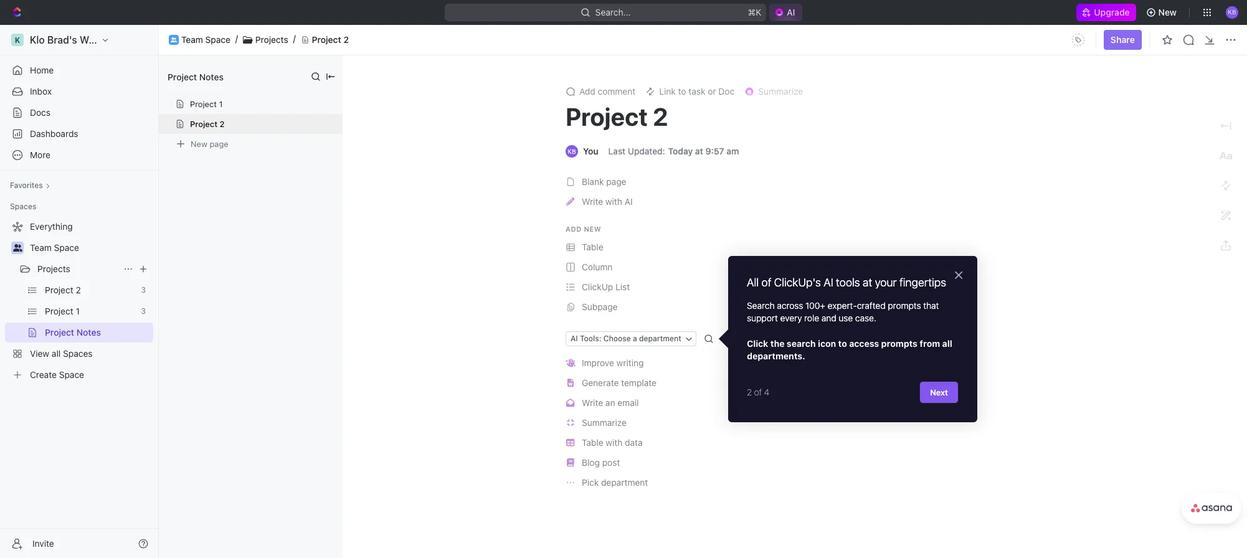 Task type: locate. For each thing, give the bounding box(es) containing it.
0 horizontal spatial spaces
[[10, 202, 36, 211]]

prompts
[[888, 300, 921, 311], [881, 338, 918, 349]]

0 horizontal spatial new
[[191, 139, 207, 149]]

project notes up view all spaces link
[[45, 327, 101, 338]]

1 vertical spatial kb
[[568, 148, 576, 155]]

100+
[[806, 300, 826, 311]]

0 vertical spatial project 1
[[190, 99, 223, 109]]

1 vertical spatial add
[[566, 225, 582, 233]]

0 vertical spatial space
[[205, 34, 230, 45]]

icon
[[818, 338, 836, 349]]

write inside button
[[582, 196, 603, 207]]

more button
[[5, 145, 153, 165]]

project 2
[[312, 34, 349, 45], [566, 102, 668, 131], [190, 119, 225, 129], [45, 285, 81, 295]]

0 horizontal spatial summarize
[[582, 417, 627, 428]]

1 vertical spatial 3
[[141, 307, 146, 316]]

project 2 link
[[45, 280, 136, 300]]

file word image
[[568, 379, 574, 387]]

team space link
[[181, 34, 230, 45], [30, 238, 151, 258]]

team inside sidebar navigation
[[30, 242, 52, 253]]

kb
[[1228, 8, 1237, 16], [568, 148, 576, 155]]

0 vertical spatial write
[[582, 196, 603, 207]]

1 horizontal spatial team space
[[181, 34, 230, 45]]

project inside project 1 link
[[45, 306, 73, 317]]

1 vertical spatial notes
[[76, 327, 101, 338]]

new button
[[1141, 2, 1185, 22]]

1 horizontal spatial projects link
[[255, 34, 288, 45]]

1 vertical spatial of
[[754, 387, 762, 398]]

am
[[727, 146, 739, 156]]

view all spaces
[[30, 348, 93, 359]]

0 vertical spatial kb
[[1228, 8, 1237, 16]]

share
[[1111, 34, 1135, 45]]

page
[[210, 139, 228, 149], [606, 176, 627, 187]]

docs
[[30, 107, 50, 118]]

write down blank
[[582, 196, 603, 207]]

1 vertical spatial projects
[[37, 264, 70, 274]]

1 write from the top
[[582, 196, 603, 207]]

1 vertical spatial project 1
[[45, 306, 80, 317]]

2
[[344, 34, 349, 45], [653, 102, 668, 131], [220, 119, 225, 129], [76, 285, 81, 295], [747, 387, 752, 398]]

you
[[583, 146, 599, 156]]

0 horizontal spatial at
[[695, 146, 703, 156]]

projects
[[255, 34, 288, 45], [37, 264, 70, 274]]

1 horizontal spatial page
[[606, 176, 627, 187]]

case.
[[855, 313, 877, 323]]

add left comment
[[579, 86, 596, 97]]

1 vertical spatial prompts
[[881, 338, 918, 349]]

0 vertical spatial team space link
[[181, 34, 230, 45]]

1 down project 2 link
[[76, 306, 80, 317]]

0 horizontal spatial all
[[52, 348, 61, 359]]

3
[[141, 285, 146, 295], [141, 307, 146, 316]]

0 vertical spatial projects link
[[255, 34, 288, 45]]

add left new
[[566, 225, 582, 233]]

ai right ⌘k
[[787, 7, 795, 17]]

0 vertical spatial prompts
[[888, 300, 921, 311]]

3 right project 2 link
[[141, 285, 146, 295]]

1 vertical spatial at
[[863, 276, 873, 289]]

1 vertical spatial projects link
[[37, 259, 118, 279]]

notes inside project notes link
[[76, 327, 101, 338]]

1 table from the top
[[582, 242, 604, 252]]

space down view all spaces link
[[59, 369, 84, 380]]

2 inside × 'dialog'
[[747, 387, 752, 398]]

tree inside sidebar navigation
[[5, 217, 153, 385]]

team space link right user group icon on the left
[[181, 34, 230, 45]]

ai left tools:
[[571, 334, 578, 343]]

1
[[219, 99, 223, 109], [76, 306, 80, 317]]

new for new page
[[191, 139, 207, 149]]

0 horizontal spatial 1
[[76, 306, 80, 317]]

2 inside sidebar navigation
[[76, 285, 81, 295]]

1 horizontal spatial at
[[863, 276, 873, 289]]

generate template
[[582, 378, 657, 388]]

project inside project notes link
[[45, 327, 74, 338]]

0 horizontal spatial team
[[30, 242, 52, 253]]

1 horizontal spatial kb
[[1228, 8, 1237, 16]]

0 vertical spatial to
[[678, 86, 686, 97]]

spaces down favorites
[[10, 202, 36, 211]]

1 horizontal spatial summarize
[[758, 86, 803, 97]]

at left your at right
[[863, 276, 873, 289]]

prompts inside the click the search icon to access prompts from all departments.
[[881, 338, 918, 349]]

tree containing everything
[[5, 217, 153, 385]]

0 vertical spatial at
[[695, 146, 703, 156]]

with inside button
[[606, 437, 623, 448]]

project notes down user group icon on the left
[[168, 71, 224, 82]]

department down post
[[601, 477, 648, 488]]

summarize down 'write an email'
[[582, 417, 627, 428]]

all right from
[[943, 338, 953, 349]]

department inside dropdown button
[[639, 334, 682, 343]]

1 horizontal spatial project notes
[[168, 71, 224, 82]]

0 horizontal spatial project 1
[[45, 306, 80, 317]]

0 vertical spatial of
[[762, 276, 772, 289]]

an
[[606, 398, 615, 408]]

of left 4
[[754, 387, 762, 398]]

table inside button
[[582, 437, 604, 448]]

invite
[[32, 538, 54, 549]]

1 vertical spatial to
[[838, 338, 847, 349]]

0 vertical spatial team space
[[181, 34, 230, 45]]

1 vertical spatial table
[[582, 437, 604, 448]]

to inside dropdown button
[[678, 86, 686, 97]]

1 up new page
[[219, 99, 223, 109]]

0 vertical spatial 1
[[219, 99, 223, 109]]

page inside blank page 'button'
[[606, 176, 627, 187]]

use
[[839, 313, 853, 323]]

spaces up create space link
[[63, 348, 93, 359]]

0 horizontal spatial team space link
[[30, 238, 151, 258]]

0 vertical spatial page
[[210, 139, 228, 149]]

book image
[[567, 459, 574, 467]]

notes
[[199, 71, 224, 82], [76, 327, 101, 338]]

space right user group icon on the left
[[205, 34, 230, 45]]

of right all
[[762, 276, 772, 289]]

new for new
[[1159, 7, 1177, 17]]

1 vertical spatial 1
[[76, 306, 80, 317]]

tree
[[5, 217, 153, 385]]

new page
[[191, 139, 228, 149]]

1 horizontal spatial team
[[181, 34, 203, 45]]

to right icon
[[838, 338, 847, 349]]

table inside button
[[582, 242, 604, 252]]

at
[[695, 146, 703, 156], [863, 276, 873, 289]]

1 vertical spatial page
[[606, 176, 627, 187]]

at inside × 'dialog'
[[863, 276, 873, 289]]

0 vertical spatial team
[[181, 34, 203, 45]]

upgrade
[[1094, 7, 1130, 17]]

1 3 from the top
[[141, 285, 146, 295]]

add
[[579, 86, 596, 97], [566, 225, 582, 233]]

data
[[625, 437, 643, 448]]

table up blog
[[582, 437, 604, 448]]

home
[[30, 65, 54, 75]]

clickup list
[[582, 282, 630, 292]]

1 vertical spatial team
[[30, 242, 52, 253]]

space down everything 'link'
[[54, 242, 79, 253]]

team space for user group image
[[30, 242, 79, 253]]

write
[[582, 196, 603, 207], [582, 398, 603, 408]]

0 vertical spatial 3
[[141, 285, 146, 295]]

role
[[804, 313, 819, 323]]

department right a
[[639, 334, 682, 343]]

project 2 inside sidebar navigation
[[45, 285, 81, 295]]

project 1 up new page
[[190, 99, 223, 109]]

summarize right doc
[[758, 86, 803, 97]]

0 vertical spatial with
[[606, 196, 622, 207]]

all
[[747, 276, 759, 289]]

blank
[[582, 176, 604, 187]]

1 horizontal spatial new
[[1159, 7, 1177, 17]]

at left 9:57
[[695, 146, 703, 156]]

all inside view all spaces link
[[52, 348, 61, 359]]

doc
[[719, 86, 735, 97]]

to right 'link'
[[678, 86, 686, 97]]

0 vertical spatial add
[[579, 86, 596, 97]]

new inside button
[[1159, 7, 1177, 17]]

everything
[[30, 221, 73, 232]]

1 vertical spatial spaces
[[63, 348, 93, 359]]

ai inside × 'dialog'
[[824, 276, 834, 289]]

1 vertical spatial project notes
[[45, 327, 101, 338]]

hand sparkles image
[[566, 359, 576, 367]]

of
[[762, 276, 772, 289], [754, 387, 762, 398]]

1 vertical spatial summarize
[[582, 417, 627, 428]]

link to task or doc button
[[641, 83, 740, 100]]

ai
[[787, 7, 795, 17], [625, 196, 633, 207], [824, 276, 834, 289], [571, 334, 578, 343]]

write inside button
[[582, 398, 603, 408]]

team space link down everything 'link'
[[30, 238, 151, 258]]

⌘k
[[748, 7, 761, 17]]

add for add new
[[566, 225, 582, 233]]

or
[[708, 86, 716, 97]]

k
[[15, 35, 20, 45]]

0 vertical spatial new
[[1159, 7, 1177, 17]]

1 vertical spatial team space
[[30, 242, 79, 253]]

today
[[668, 146, 693, 156]]

ai tools: choose a department button
[[566, 331, 696, 346]]

2 vertical spatial space
[[59, 369, 84, 380]]

with down blank page
[[606, 196, 622, 207]]

0 horizontal spatial to
[[678, 86, 686, 97]]

team space inside sidebar navigation
[[30, 242, 79, 253]]

1 vertical spatial department
[[601, 477, 648, 488]]

with left the data
[[606, 437, 623, 448]]

write with ai
[[582, 196, 633, 207]]

summarize
[[758, 86, 803, 97], [582, 417, 627, 428]]

project 1 down project 2 link
[[45, 306, 80, 317]]

0 vertical spatial notes
[[199, 71, 224, 82]]

project notes
[[168, 71, 224, 82], [45, 327, 101, 338]]

dashboards link
[[5, 124, 153, 144]]

spaces
[[10, 202, 36, 211], [63, 348, 93, 359]]

1 vertical spatial space
[[54, 242, 79, 253]]

ai down blank page
[[625, 196, 633, 207]]

0 horizontal spatial project notes
[[45, 327, 101, 338]]

0 horizontal spatial projects
[[37, 264, 70, 274]]

1 horizontal spatial team space link
[[181, 34, 230, 45]]

1 vertical spatial team space link
[[30, 238, 151, 258]]

1 vertical spatial with
[[606, 437, 623, 448]]

team space down everything
[[30, 242, 79, 253]]

with for table
[[606, 437, 623, 448]]

improve
[[582, 358, 614, 368]]

2 3 from the top
[[141, 307, 146, 316]]

all right view
[[52, 348, 61, 359]]

0 horizontal spatial notes
[[76, 327, 101, 338]]

0 vertical spatial table
[[582, 242, 604, 252]]

fingertips
[[900, 276, 947, 289]]

support
[[747, 313, 778, 323]]

0 vertical spatial project notes
[[168, 71, 224, 82]]

team right user group image
[[30, 242, 52, 253]]

with inside button
[[606, 196, 622, 207]]

1 vertical spatial new
[[191, 139, 207, 149]]

table down new
[[582, 242, 604, 252]]

project
[[312, 34, 341, 45], [168, 71, 197, 82], [190, 99, 217, 109], [566, 102, 648, 131], [190, 119, 218, 129], [45, 285, 73, 295], [45, 306, 73, 317], [45, 327, 74, 338]]

everything link
[[5, 217, 151, 237]]

1 horizontal spatial to
[[838, 338, 847, 349]]

blog post button
[[562, 453, 1018, 473]]

1 vertical spatial write
[[582, 398, 603, 408]]

team space right user group icon on the left
[[181, 34, 230, 45]]

1 horizontal spatial all
[[943, 338, 953, 349]]

0 vertical spatial department
[[639, 334, 682, 343]]

1 horizontal spatial projects
[[255, 34, 288, 45]]

prompts left that
[[888, 300, 921, 311]]

2 table from the top
[[582, 437, 604, 448]]

0 horizontal spatial page
[[210, 139, 228, 149]]

project 1 inside tree
[[45, 306, 80, 317]]

to
[[678, 86, 686, 97], [838, 338, 847, 349]]

0 horizontal spatial kb
[[568, 148, 576, 155]]

1 horizontal spatial 1
[[219, 99, 223, 109]]

table
[[582, 242, 604, 252], [582, 437, 604, 448]]

create space link
[[5, 365, 151, 385]]

ai left tools
[[824, 276, 834, 289]]

prompts left from
[[881, 338, 918, 349]]

pick
[[582, 477, 599, 488]]

0 horizontal spatial team space
[[30, 242, 79, 253]]

write left an
[[582, 398, 603, 408]]

× dialog
[[728, 256, 978, 423]]

space for user group image
[[54, 242, 79, 253]]

team right user group icon on the left
[[181, 34, 203, 45]]

0 vertical spatial summarize
[[758, 86, 803, 97]]

all
[[943, 338, 953, 349], [52, 348, 61, 359]]

2 write from the top
[[582, 398, 603, 408]]

3 up project notes link
[[141, 307, 146, 316]]



Task type: vqa. For each thing, say whether or not it's contained in the screenshot.
Click the search icon to access prompts from all departments.
yes



Task type: describe. For each thing, give the bounding box(es) containing it.
a
[[633, 334, 637, 343]]

blank page button
[[562, 172, 1018, 192]]

search
[[787, 338, 816, 349]]

favorites button
[[5, 178, 55, 193]]

clickup
[[582, 282, 613, 292]]

summarize button
[[740, 83, 808, 100]]

klo brad's workspace, , element
[[11, 34, 24, 46]]

9:57
[[706, 146, 724, 156]]

improve writing button
[[562, 353, 1018, 373]]

team for user group icon on the left
[[181, 34, 203, 45]]

workspace
[[80, 34, 131, 45]]

1 horizontal spatial notes
[[199, 71, 224, 82]]

1 horizontal spatial spaces
[[63, 348, 93, 359]]

write an email
[[582, 398, 639, 408]]

dashboards
[[30, 128, 78, 139]]

across
[[777, 300, 803, 311]]

inbox
[[30, 86, 52, 97]]

create
[[30, 369, 57, 380]]

page for new page
[[210, 139, 228, 149]]

every
[[780, 313, 802, 323]]

×
[[954, 265, 964, 283]]

projects inside tree
[[37, 264, 70, 274]]

to inside the click the search icon to access prompts from all departments.
[[838, 338, 847, 349]]

next
[[930, 388, 948, 398]]

departments.
[[747, 351, 806, 361]]

blog post
[[582, 457, 620, 468]]

search...
[[595, 7, 631, 17]]

0 vertical spatial spaces
[[10, 202, 36, 211]]

project 1 link
[[45, 302, 136, 322]]

inbox link
[[5, 82, 153, 102]]

template
[[621, 378, 657, 388]]

add for add comment
[[579, 86, 596, 97]]

blank page
[[582, 176, 627, 187]]

table for table
[[582, 242, 604, 252]]

that
[[924, 300, 939, 311]]

upgrade link
[[1077, 4, 1136, 21]]

comment
[[598, 86, 636, 97]]

subpage button
[[562, 297, 1018, 317]]

updated:
[[628, 146, 665, 156]]

click
[[747, 338, 769, 349]]

4
[[764, 387, 770, 398]]

team space link for user group image
[[30, 238, 151, 258]]

table image
[[567, 439, 575, 447]]

task
[[689, 86, 706, 97]]

write for write an email
[[582, 398, 603, 408]]

clickup's
[[774, 276, 821, 289]]

prompts inside search across 100+ expert-crafted prompts that support every role and use case.
[[888, 300, 921, 311]]

last updated: today at 9:57 am
[[609, 146, 739, 156]]

access
[[849, 338, 879, 349]]

write an email button
[[562, 393, 1018, 413]]

last
[[609, 146, 626, 156]]

project inside project 2 link
[[45, 285, 73, 295]]

summarize inside button
[[582, 417, 627, 428]]

choose
[[604, 334, 631, 343]]

crafted
[[857, 300, 886, 311]]

post
[[602, 457, 620, 468]]

summarize inside dropdown button
[[758, 86, 803, 97]]

improve writing
[[582, 358, 644, 368]]

column
[[582, 262, 613, 272]]

from
[[920, 338, 940, 349]]

add new
[[566, 225, 602, 233]]

ai button
[[770, 4, 803, 21]]

3 for 1
[[141, 307, 146, 316]]

page for blank page
[[606, 176, 627, 187]]

× button
[[954, 265, 964, 283]]

tools:
[[580, 334, 602, 343]]

link
[[659, 86, 676, 97]]

ai tools: choose a department button
[[566, 331, 696, 346]]

write for write with ai
[[582, 196, 603, 207]]

dropdown menu image
[[1069, 30, 1089, 50]]

of for 4
[[754, 387, 762, 398]]

favorites
[[10, 181, 43, 190]]

next button
[[920, 381, 959, 404]]

0 horizontal spatial projects link
[[37, 259, 118, 279]]

ai inside dropdown button
[[571, 334, 578, 343]]

column button
[[562, 257, 1018, 277]]

all inside the click the search icon to access prompts from all departments.
[[943, 338, 953, 349]]

click the search icon to access prompts from all departments.
[[747, 338, 955, 361]]

kb button
[[1223, 2, 1242, 22]]

link to task or doc
[[659, 86, 735, 97]]

clickup list button
[[562, 277, 1018, 297]]

writing
[[617, 358, 644, 368]]

kb inside dropdown button
[[1228, 8, 1237, 16]]

space for user group icon on the left
[[205, 34, 230, 45]]

compress image
[[567, 419, 574, 427]]

pencil image
[[567, 198, 575, 206]]

1 inside sidebar navigation
[[76, 306, 80, 317]]

tools
[[836, 276, 860, 289]]

table with data button
[[562, 433, 1018, 453]]

project notes inside sidebar navigation
[[45, 327, 101, 338]]

1 horizontal spatial project 1
[[190, 99, 223, 109]]

team space for user group icon on the left
[[181, 34, 230, 45]]

table for table with data
[[582, 437, 604, 448]]

sidebar navigation
[[0, 25, 161, 558]]

user group image
[[13, 244, 22, 252]]

project notes link
[[45, 323, 151, 343]]

with for write
[[606, 196, 622, 207]]

of for clickup's
[[762, 276, 772, 289]]

user group image
[[171, 37, 177, 42]]

and
[[822, 313, 837, 323]]

search across 100+ expert-crafted prompts that support every role and use case.
[[747, 300, 942, 323]]

envelope open image
[[567, 399, 575, 407]]

3 for 2
[[141, 285, 146, 295]]

your
[[875, 276, 897, 289]]

write with ai button
[[562, 192, 1018, 212]]

docs link
[[5, 103, 153, 123]]

generate template button
[[562, 373, 1018, 393]]

team for user group image
[[30, 242, 52, 253]]

more
[[30, 150, 50, 160]]

ai tools: choose a department
[[571, 334, 682, 343]]

team space link for user group icon on the left
[[181, 34, 230, 45]]

0 vertical spatial projects
[[255, 34, 288, 45]]

home link
[[5, 60, 153, 80]]

the
[[771, 338, 785, 349]]

pick department
[[582, 477, 648, 488]]

email
[[618, 398, 639, 408]]

blog
[[582, 457, 600, 468]]

klo
[[30, 34, 45, 45]]

2 of 4
[[747, 387, 770, 398]]

generate
[[582, 378, 619, 388]]

brad's
[[47, 34, 77, 45]]



